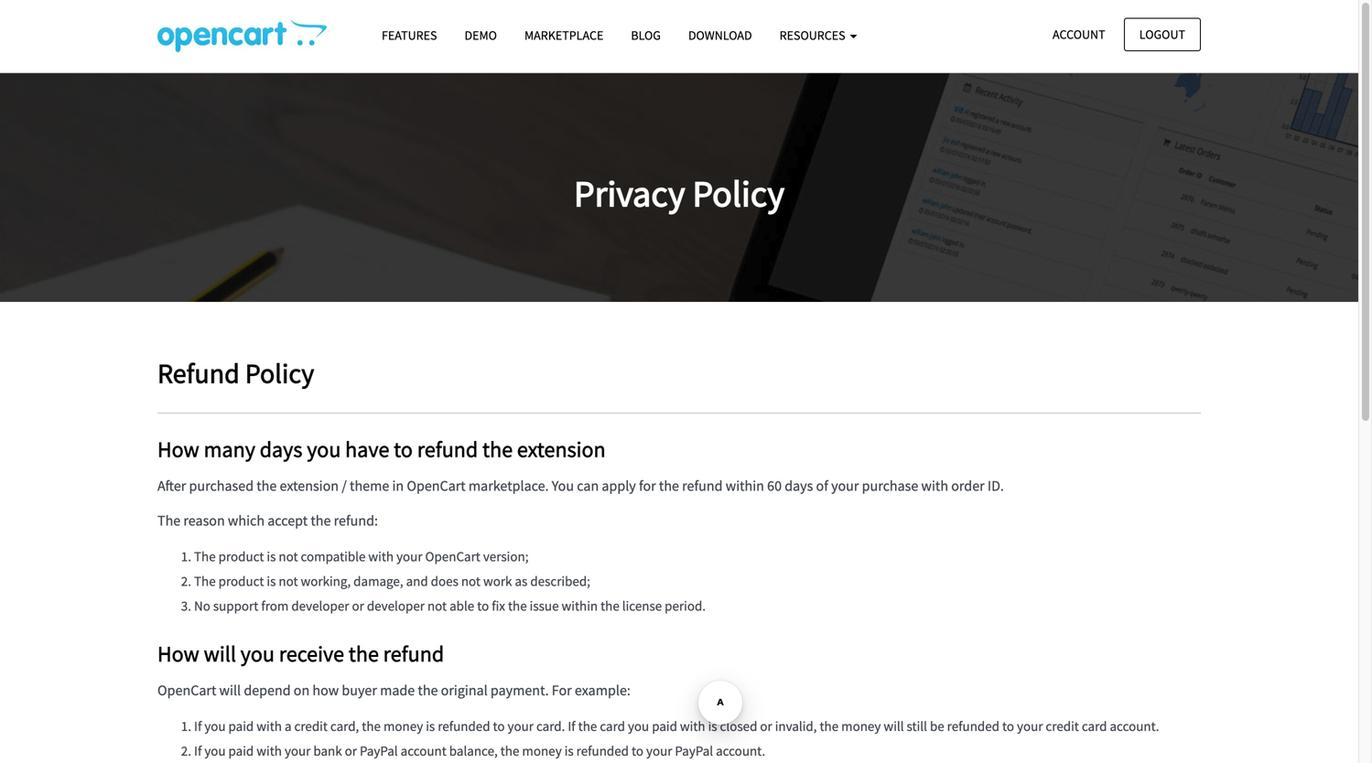 Task type: describe. For each thing, give the bounding box(es) containing it.
resources link
[[766, 19, 871, 51]]

is up from
[[267, 573, 276, 590]]

1 paypal from the left
[[360, 742, 398, 760]]

marketplace
[[525, 27, 604, 43]]

or inside the product is not compatible with your opencart version; the product is not working, damage, and does not work as described; no support from developer or developer not able to fix the issue within the license period.
[[352, 597, 364, 615]]

the right invalid,
[[820, 718, 839, 735]]

how for how many days you have to refund the extension
[[157, 436, 199, 463]]

fix
[[492, 597, 505, 615]]

logout
[[1140, 26, 1186, 43]]

1 horizontal spatial money
[[522, 742, 562, 760]]

apply
[[602, 477, 636, 495]]

account
[[1053, 26, 1106, 43]]

0 horizontal spatial account.
[[716, 742, 766, 760]]

the left license
[[601, 597, 620, 615]]

in
[[392, 477, 404, 495]]

opencart will depend on how buyer made the original payment. for example:
[[157, 682, 631, 700]]

card.
[[537, 718, 565, 735]]

60
[[767, 477, 782, 495]]

from
[[261, 597, 289, 615]]

your inside the product is not compatible with your opencart version; the product is not working, damage, and does not work as described; no support from developer or developer not able to fix the issue within the license period.
[[397, 548, 423, 565]]

the product is not compatible with your opencart version; the product is not working, damage, and does not work as described; no support from developer or developer not able to fix the issue within the license period.
[[194, 548, 706, 615]]

no
[[194, 597, 210, 615]]

how will you receive the refund
[[157, 640, 444, 668]]

not left able
[[428, 597, 447, 615]]

refund:
[[334, 512, 378, 530]]

made
[[380, 682, 415, 700]]

the right for at left
[[659, 477, 679, 495]]

described;
[[530, 573, 591, 590]]

demo link
[[451, 19, 511, 51]]

1 vertical spatial extension
[[280, 477, 339, 495]]

for
[[552, 682, 572, 700]]

the for the reason which accept the refund:
[[157, 512, 181, 530]]

does
[[431, 573, 459, 590]]

within inside the product is not compatible with your opencart version; the product is not working, damage, and does not work as described; no support from developer or developer not able to fix the issue within the license period.
[[562, 597, 598, 615]]

the right accept
[[311, 512, 331, 530]]

to inside the product is not compatible with your opencart version; the product is not working, damage, and does not work as described; no support from developer or developer not able to fix the issue within the license period.
[[477, 597, 489, 615]]

with left a
[[257, 718, 282, 735]]

able
[[450, 597, 475, 615]]

a
[[285, 718, 292, 735]]

you
[[552, 477, 574, 495]]

2 credit from the left
[[1046, 718, 1079, 735]]

version;
[[483, 548, 529, 565]]

theme
[[350, 477, 389, 495]]

closed
[[720, 718, 758, 735]]

damage,
[[354, 573, 403, 590]]

payment.
[[491, 682, 549, 700]]

opencart for marketplace.
[[407, 477, 466, 495]]

0 horizontal spatial refunded
[[438, 718, 490, 735]]

opencart for version;
[[425, 548, 481, 565]]

support
[[213, 597, 259, 615]]

for
[[639, 477, 656, 495]]

the right card.
[[578, 718, 597, 735]]

is up account
[[426, 718, 435, 735]]

how many days you have to refund the extension
[[157, 436, 606, 463]]

working,
[[301, 573, 351, 590]]

0 horizontal spatial money
[[384, 718, 423, 735]]

id.
[[988, 477, 1004, 495]]

policy for privacy policy
[[693, 170, 785, 216]]

features
[[382, 27, 437, 43]]

will inside "if you paid with a credit card, the money is refunded to your card. if the card you paid with is closed or invalid, the money will still be refunded to your credit card account. if you paid with your bank or paypal account balance, the money is refunded to your paypal account."
[[884, 718, 904, 735]]

0 vertical spatial refund
[[417, 436, 478, 463]]

the for the product is not compatible with your opencart version; the product is not working, damage, and does not work as described; no support from developer or developer not able to fix the issue within the license period.
[[194, 548, 216, 565]]

2 card from the left
[[1082, 718, 1107, 735]]

logout link
[[1124, 18, 1201, 51]]

2 horizontal spatial refunded
[[947, 718, 1000, 735]]

is left closed
[[708, 718, 717, 735]]

purchased
[[189, 477, 254, 495]]

1 card from the left
[[600, 718, 625, 735]]

0 vertical spatial days
[[260, 436, 303, 463]]

will for opencart
[[219, 682, 241, 700]]

with left order
[[922, 477, 949, 495]]

with inside the product is not compatible with your opencart version; the product is not working, damage, and does not work as described; no support from developer or developer not able to fix the issue within the license period.
[[368, 548, 394, 565]]

issue
[[530, 597, 559, 615]]

can
[[577, 477, 599, 495]]

be
[[930, 718, 945, 735]]

with left the bank
[[257, 742, 282, 760]]

is down the reason which accept the refund:
[[267, 548, 276, 565]]

the right balance,
[[501, 742, 520, 760]]

purchase
[[862, 477, 919, 495]]

after purchased the extension / theme in opencart marketplace. you can apply for the refund within 60 days of your purchase with order id.
[[157, 477, 1004, 495]]

2 vertical spatial opencart
[[157, 682, 216, 700]]

accept
[[268, 512, 308, 530]]

2 developer from the left
[[367, 597, 425, 615]]

work
[[483, 573, 512, 590]]

download
[[689, 27, 752, 43]]



Task type: vqa. For each thing, say whether or not it's contained in the screenshot.
"described;"
yes



Task type: locate. For each thing, give the bounding box(es) containing it.
0 horizontal spatial credit
[[294, 718, 328, 735]]

not down accept
[[279, 548, 298, 565]]

example:
[[575, 682, 631, 700]]

or right the bank
[[345, 742, 357, 760]]

the down after
[[157, 512, 181, 530]]

1 how from the top
[[157, 436, 199, 463]]

developer down working,
[[291, 597, 349, 615]]

1 vertical spatial refund
[[682, 477, 723, 495]]

developer
[[291, 597, 349, 615], [367, 597, 425, 615]]

of
[[816, 477, 829, 495]]

within left "60"
[[726, 477, 765, 495]]

if you paid with a credit card, the money is refunded to your card. if the card you paid with is closed or invalid, the money will still be refunded to your credit card account. if you paid with your bank or paypal account balance, the money is refunded to your paypal account.
[[194, 718, 1160, 760]]

1 vertical spatial product
[[219, 573, 264, 590]]

the up buyer
[[349, 640, 379, 668]]

developer down the damage,
[[367, 597, 425, 615]]

bank
[[313, 742, 342, 760]]

how
[[157, 436, 199, 463], [157, 640, 199, 668]]

invalid,
[[775, 718, 817, 735]]

the right made
[[418, 682, 438, 700]]

money
[[384, 718, 423, 735], [842, 718, 881, 735], [522, 742, 562, 760]]

0 vertical spatial will
[[204, 640, 236, 668]]

credit
[[294, 718, 328, 735], [1046, 718, 1079, 735]]

1 horizontal spatial within
[[726, 477, 765, 495]]

you
[[307, 436, 341, 463], [241, 640, 275, 668], [204, 718, 226, 735], [628, 718, 649, 735], [204, 742, 226, 760]]

1 product from the top
[[219, 548, 264, 565]]

demo
[[465, 27, 497, 43]]

many
[[204, 436, 255, 463]]

policy for refund policy
[[245, 356, 314, 391]]

1 vertical spatial account.
[[716, 742, 766, 760]]

the right fix
[[508, 597, 527, 615]]

license
[[622, 597, 662, 615]]

which
[[228, 512, 265, 530]]

extension left / on the left
[[280, 477, 339, 495]]

features link
[[368, 19, 451, 51]]

the right card,
[[362, 718, 381, 735]]

0 vertical spatial how
[[157, 436, 199, 463]]

as
[[515, 573, 528, 590]]

blog link
[[617, 19, 675, 51]]

1 horizontal spatial account.
[[1110, 718, 1160, 735]]

within
[[726, 477, 765, 495], [562, 597, 598, 615]]

2 horizontal spatial money
[[842, 718, 881, 735]]

will for how
[[204, 640, 236, 668]]

will left still
[[884, 718, 904, 735]]

1 horizontal spatial card
[[1082, 718, 1107, 735]]

or right closed
[[760, 718, 773, 735]]

is down card.
[[565, 742, 574, 760]]

days right many
[[260, 436, 303, 463]]

the up the reason which accept the refund:
[[257, 477, 277, 495]]

1 credit from the left
[[294, 718, 328, 735]]

privacy
[[574, 170, 685, 216]]

card
[[600, 718, 625, 735], [1082, 718, 1107, 735]]

will left depend
[[219, 682, 241, 700]]

how
[[313, 682, 339, 700]]

money down card.
[[522, 742, 562, 760]]

blog
[[631, 27, 661, 43]]

0 horizontal spatial days
[[260, 436, 303, 463]]

opencart
[[407, 477, 466, 495], [425, 548, 481, 565], [157, 682, 216, 700]]

0 vertical spatial within
[[726, 477, 765, 495]]

1 horizontal spatial paypal
[[675, 742, 713, 760]]

product down which
[[219, 548, 264, 565]]

1 vertical spatial days
[[785, 477, 813, 495]]

1 horizontal spatial policy
[[693, 170, 785, 216]]

on
[[294, 682, 310, 700]]

extension
[[517, 436, 606, 463], [280, 477, 339, 495]]

how down no on the left bottom
[[157, 640, 199, 668]]

and
[[406, 573, 428, 590]]

refunded
[[438, 718, 490, 735], [947, 718, 1000, 735], [577, 742, 629, 760]]

refund
[[157, 356, 240, 391]]

0 horizontal spatial card
[[600, 718, 625, 735]]

still
[[907, 718, 928, 735]]

not right the does
[[461, 573, 481, 590]]

the up "marketplace." at left bottom
[[483, 436, 513, 463]]

not
[[279, 548, 298, 565], [279, 573, 298, 590], [461, 573, 481, 590], [428, 597, 447, 615]]

1 horizontal spatial refunded
[[577, 742, 629, 760]]

1 horizontal spatial developer
[[367, 597, 425, 615]]

the
[[483, 436, 513, 463], [257, 477, 277, 495], [659, 477, 679, 495], [311, 512, 331, 530], [508, 597, 527, 615], [601, 597, 620, 615], [349, 640, 379, 668], [418, 682, 438, 700], [362, 718, 381, 735], [578, 718, 597, 735], [820, 718, 839, 735], [501, 742, 520, 760]]

period.
[[665, 597, 706, 615]]

1 vertical spatial policy
[[245, 356, 314, 391]]

how up after
[[157, 436, 199, 463]]

0 vertical spatial policy
[[693, 170, 785, 216]]

0 vertical spatial product
[[219, 548, 264, 565]]

2 vertical spatial refund
[[383, 640, 444, 668]]

refunded right be
[[947, 718, 1000, 735]]

to
[[394, 436, 413, 463], [477, 597, 489, 615], [493, 718, 505, 735], [1003, 718, 1015, 735], [632, 742, 644, 760]]

buyer
[[342, 682, 377, 700]]

1 horizontal spatial days
[[785, 477, 813, 495]]

/
[[342, 477, 347, 495]]

1 horizontal spatial credit
[[1046, 718, 1079, 735]]

1 vertical spatial how
[[157, 640, 199, 668]]

original
[[441, 682, 488, 700]]

2 vertical spatial the
[[194, 573, 216, 590]]

refund policy
[[157, 356, 314, 391]]

the up no on the left bottom
[[194, 573, 216, 590]]

0 vertical spatial opencart
[[407, 477, 466, 495]]

have
[[345, 436, 389, 463]]

account
[[401, 742, 447, 760]]

1 horizontal spatial extension
[[517, 436, 606, 463]]

your
[[831, 477, 859, 495], [397, 548, 423, 565], [508, 718, 534, 735], [1017, 718, 1043, 735], [285, 742, 311, 760], [646, 742, 672, 760]]

product
[[219, 548, 264, 565], [219, 573, 264, 590]]

0 vertical spatial extension
[[517, 436, 606, 463]]

2 vertical spatial or
[[345, 742, 357, 760]]

extension up the you
[[517, 436, 606, 463]]

card,
[[330, 718, 359, 735]]

0 horizontal spatial policy
[[245, 356, 314, 391]]

will
[[204, 640, 236, 668], [219, 682, 241, 700], [884, 718, 904, 735]]

resources
[[780, 27, 848, 43]]

money up account
[[384, 718, 423, 735]]

opencart right in
[[407, 477, 466, 495]]

1 vertical spatial or
[[760, 718, 773, 735]]

refund up "marketplace." at left bottom
[[417, 436, 478, 463]]

account.
[[1110, 718, 1160, 735], [716, 742, 766, 760]]

or down the damage,
[[352, 597, 364, 615]]

opencart left depend
[[157, 682, 216, 700]]

privacy policy
[[574, 170, 785, 216]]

refunded up balance,
[[438, 718, 490, 735]]

order
[[952, 477, 985, 495]]

2 product from the top
[[219, 573, 264, 590]]

2 how from the top
[[157, 640, 199, 668]]

refund
[[417, 436, 478, 463], [682, 477, 723, 495], [383, 640, 444, 668]]

days left of
[[785, 477, 813, 495]]

refund right for at left
[[682, 477, 723, 495]]

after
[[157, 477, 186, 495]]

product up 'support'
[[219, 573, 264, 590]]

paid
[[229, 718, 254, 735], [652, 718, 677, 735], [229, 742, 254, 760]]

will down 'support'
[[204, 640, 236, 668]]

refunded down example:
[[577, 742, 629, 760]]

account link
[[1037, 18, 1121, 51]]

0 horizontal spatial within
[[562, 597, 598, 615]]

not up from
[[279, 573, 298, 590]]

policy
[[693, 170, 785, 216], [245, 356, 314, 391]]

money left still
[[842, 718, 881, 735]]

0 horizontal spatial paypal
[[360, 742, 398, 760]]

0 horizontal spatial developer
[[291, 597, 349, 615]]

opencart - refund policy image
[[157, 19, 327, 52]]

1 developer from the left
[[291, 597, 349, 615]]

marketplace link
[[511, 19, 617, 51]]

opencart up the does
[[425, 548, 481, 565]]

is
[[267, 548, 276, 565], [267, 573, 276, 590], [426, 718, 435, 735], [708, 718, 717, 735], [565, 742, 574, 760]]

compatible
[[301, 548, 366, 565]]

balance,
[[449, 742, 498, 760]]

2 vertical spatial will
[[884, 718, 904, 735]]

download link
[[675, 19, 766, 51]]

1 vertical spatial will
[[219, 682, 241, 700]]

receive
[[279, 640, 344, 668]]

0 horizontal spatial extension
[[280, 477, 339, 495]]

marketplace.
[[469, 477, 549, 495]]

2 paypal from the left
[[675, 742, 713, 760]]

with left closed
[[680, 718, 706, 735]]

how for how will you receive the refund
[[157, 640, 199, 668]]

1 vertical spatial the
[[194, 548, 216, 565]]

paypal
[[360, 742, 398, 760], [675, 742, 713, 760]]

depend
[[244, 682, 291, 700]]

the reason which accept the refund:
[[157, 512, 378, 530]]

opencart inside the product is not compatible with your opencart version; the product is not working, damage, and does not work as described; no support from developer or developer not able to fix the issue within the license period.
[[425, 548, 481, 565]]

1 vertical spatial within
[[562, 597, 598, 615]]

0 vertical spatial or
[[352, 597, 364, 615]]

the down reason
[[194, 548, 216, 565]]

1 vertical spatial opencart
[[425, 548, 481, 565]]

reason
[[184, 512, 225, 530]]

with up the damage,
[[368, 548, 394, 565]]

0 vertical spatial the
[[157, 512, 181, 530]]

0 vertical spatial account.
[[1110, 718, 1160, 735]]

within down described;
[[562, 597, 598, 615]]

refund up made
[[383, 640, 444, 668]]



